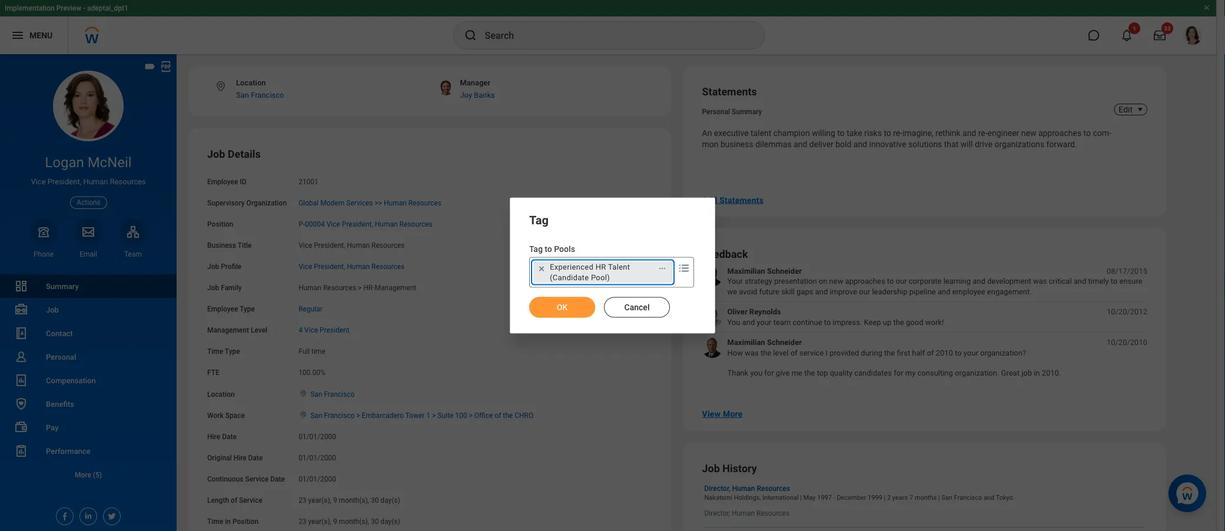 Task type: locate. For each thing, give the bounding box(es) containing it.
1 vertical spatial statements
[[720, 195, 764, 205]]

employee's photo (maximilian schneider) image left your
[[702, 266, 723, 286]]

> inside the job family element
[[358, 284, 362, 292]]

human inside vice president, human resources link
[[347, 262, 370, 271]]

human down logan mcneil
[[83, 177, 108, 186]]

schneider up level
[[767, 338, 802, 347]]

maximilian up your
[[727, 266, 765, 275]]

director, human resources
[[704, 484, 790, 492], [704, 509, 790, 517]]

summary link
[[0, 274, 177, 298]]

holdings,
[[734, 494, 761, 501]]

1 month(s), from the top
[[339, 496, 369, 504]]

0 horizontal spatial date
[[222, 432, 237, 441]]

1 horizontal spatial location
[[236, 78, 266, 87]]

original hire date element
[[299, 447, 336, 463]]

organization.
[[955, 369, 999, 377]]

1 horizontal spatial list
[[702, 266, 1147, 378]]

1 maximilian schneider link from the top
[[727, 266, 802, 276]]

0 horizontal spatial our
[[859, 287, 870, 296]]

type for employee type
[[240, 305, 255, 313]]

job
[[207, 148, 225, 160], [207, 262, 219, 271], [207, 284, 219, 292], [46, 305, 59, 314], [702, 462, 720, 475]]

0 horizontal spatial new
[[829, 277, 843, 286]]

implementation
[[5, 4, 55, 12]]

original
[[207, 454, 232, 462]]

0 vertical spatial maximilian schneider
[[727, 266, 802, 275]]

human inside "director, human resources" link
[[732, 484, 755, 492]]

vice president, human resources up vice president, human resources link
[[299, 241, 405, 249]]

joy banks link
[[460, 90, 495, 99]]

0 vertical spatial management
[[375, 284, 416, 292]]

impress.
[[833, 317, 862, 326]]

date left continuous service date element
[[270, 475, 285, 483]]

type for time type
[[225, 347, 240, 356]]

0 horizontal spatial hire
[[207, 432, 220, 441]]

resources inside business title element
[[372, 241, 405, 249]]

your up the organization.
[[964, 348, 978, 357]]

2 23 year(s), 9 month(s), 30 day(s) from the top
[[299, 517, 400, 526]]

of
[[791, 348, 798, 357], [927, 348, 934, 357], [495, 411, 501, 419], [231, 496, 237, 504]]

was
[[1033, 277, 1047, 286], [745, 348, 759, 357]]

our right improve
[[859, 287, 870, 296]]

1 day(s) from the top
[[381, 496, 400, 504]]

position down length of service
[[233, 517, 259, 526]]

location inside job details group
[[207, 390, 235, 398]]

0 horizontal spatial re-
[[893, 128, 903, 138]]

1 vertical spatial personal
[[46, 352, 76, 361]]

performance
[[46, 447, 91, 455]]

0 vertical spatial director,
[[704, 484, 730, 492]]

maximilian schneider link up strategy
[[727, 266, 802, 276]]

1 vertical spatial maximilian schneider link
[[727, 337, 802, 348]]

1 horizontal spatial san francisco link
[[310, 388, 355, 398]]

1 vertical spatial 23
[[299, 517, 307, 526]]

location image up location image
[[299, 389, 308, 398]]

2 tag from the top
[[529, 244, 543, 254]]

10/20/2012
[[1107, 307, 1147, 316]]

0 horizontal spatial personal
[[46, 352, 76, 361]]

23 year(s), 9 month(s), 30 day(s)
[[299, 496, 400, 504], [299, 517, 400, 526]]

year(s), for position
[[308, 517, 331, 526]]

i
[[826, 348, 828, 357]]

the inside job details group
[[503, 411, 513, 419]]

job for job
[[46, 305, 59, 314]]

maximilian for was
[[727, 338, 765, 347]]

2 director, from the top
[[704, 509, 730, 517]]

regular link
[[299, 303, 322, 313]]

0 vertical spatial type
[[240, 305, 255, 313]]

consulting
[[918, 369, 953, 377]]

1 horizontal spatial for
[[894, 369, 903, 377]]

employee's photo (maximilian schneider) image for your strategy presentation on new approaches to our corporate learning and development was critical and timely to ensure we avoid future skill gaps and improve our leadership pipeline and employee engagement.
[[702, 266, 723, 286]]

time for time in position
[[207, 517, 223, 526]]

1 horizontal spatial was
[[1033, 277, 1047, 286]]

1 01/01/2000 from the top
[[299, 432, 336, 441]]

01/01/2000 up original hire date element
[[299, 432, 336, 441]]

1 vertical spatial employee's photo (maximilian schneider) image
[[702, 337, 723, 358]]

1 vertical spatial maximilian schneider
[[727, 338, 802, 347]]

year(s), down continuous service date element
[[308, 496, 331, 504]]

time
[[207, 347, 223, 356], [207, 517, 223, 526]]

1 horizontal spatial summary
[[732, 108, 762, 116]]

that
[[944, 139, 959, 149]]

1 vertical spatial month(s),
[[339, 517, 369, 526]]

2 horizontal spatial |
[[938, 494, 940, 501]]

job left history
[[702, 462, 720, 475]]

time in position
[[207, 517, 259, 526]]

personal
[[702, 108, 730, 116], [46, 352, 76, 361]]

how was the level of service i provided during the first half of 2010 to your organization? thank you for give me the top quality candidates for my consulting organization. great job in 2010.
[[727, 348, 1061, 377]]

2 vertical spatial 01/01/2000
[[299, 475, 336, 483]]

hire date element
[[299, 425, 336, 441]]

9 for length of service
[[333, 496, 337, 504]]

1 horizontal spatial -
[[833, 494, 835, 501]]

full time
[[299, 347, 325, 356]]

1 horizontal spatial location image
[[299, 389, 308, 398]]

0 horizontal spatial san francisco link
[[236, 90, 284, 99]]

1 employee from the top
[[207, 178, 238, 186]]

2 maximilian from the top
[[727, 338, 765, 347]]

0 vertical spatial 01/01/2000
[[299, 432, 336, 441]]

location san francisco
[[236, 78, 284, 99]]

our up leadership
[[896, 277, 907, 286]]

| left 2
[[884, 494, 886, 501]]

gaps
[[797, 287, 813, 296]]

tag
[[529, 213, 549, 227], [529, 244, 543, 254]]

vice president, human resources inside navigation pane "region"
[[31, 177, 146, 186]]

1 vertical spatial was
[[745, 348, 759, 357]]

pay link
[[0, 416, 177, 439]]

0 vertical spatial service
[[245, 475, 269, 483]]

organizations
[[995, 139, 1045, 149]]

9 up the time in position element
[[333, 496, 337, 504]]

services
[[346, 199, 373, 207]]

and up employee
[[973, 277, 985, 286]]

resources inside the job family element
[[323, 284, 356, 292]]

day(s) for time in position
[[381, 517, 400, 526]]

schneider up presentation
[[767, 266, 802, 275]]

personal for personal summary
[[702, 108, 730, 116]]

your down reynolds
[[757, 317, 772, 326]]

1 vertical spatial date
[[248, 454, 263, 462]]

ensure
[[1120, 277, 1143, 286]]

employee for employee type
[[207, 305, 238, 313]]

chro
[[515, 411, 533, 419]]

location
[[236, 78, 266, 87], [207, 390, 235, 398]]

1 maximilian schneider from the top
[[727, 266, 802, 275]]

2 9 from the top
[[333, 517, 337, 526]]

1 vertical spatial 9
[[333, 517, 337, 526]]

was left critical
[[1033, 277, 1047, 286]]

human inside the p-00004 vice president, human resources link
[[375, 220, 398, 228]]

maximilian schneider link up level
[[727, 337, 802, 348]]

resources inside navigation pane "region"
[[110, 177, 146, 186]]

-
[[83, 4, 85, 12], [833, 494, 835, 501]]

year(s), inside length of service element
[[308, 496, 331, 504]]

work space
[[207, 411, 245, 419]]

0 vertical spatial employee's photo (maximilian schneider) image
[[702, 266, 723, 286]]

0 vertical spatial summary
[[732, 108, 762, 116]]

region
[[529, 287, 696, 319]]

month(s), inside length of service element
[[339, 496, 369, 504]]

tag up tag to pools
[[529, 213, 549, 227]]

prompts image
[[677, 261, 691, 275]]

compensation image
[[14, 373, 28, 387]]

2 30 from the top
[[371, 517, 379, 526]]

30 inside length of service element
[[371, 496, 379, 504]]

location for location
[[207, 390, 235, 398]]

1 vertical spatial position
[[233, 517, 259, 526]]

1 vertical spatial 01/01/2000
[[299, 454, 336, 462]]

0 vertical spatial employee
[[207, 178, 238, 186]]

job profile
[[207, 262, 242, 271]]

hire right original on the bottom left
[[234, 454, 247, 462]]

3 01/01/2000 from the top
[[299, 475, 336, 483]]

0 vertical spatial day(s)
[[381, 496, 400, 504]]

1 horizontal spatial |
[[884, 494, 886, 501]]

for right you
[[764, 369, 774, 377]]

1 horizontal spatial hire
[[234, 454, 247, 462]]

experienced hr talent (candidate pool) element
[[550, 262, 652, 283]]

the right up
[[893, 317, 904, 326]]

vice down logan
[[31, 177, 46, 186]]

and down learning
[[938, 287, 951, 296]]

me
[[792, 369, 802, 377]]

san inside location san francisco
[[236, 90, 249, 99]]

vice president, human resources down logan mcneil
[[31, 177, 146, 186]]

leadership
[[872, 287, 908, 296]]

add statements button
[[697, 188, 768, 212]]

of right half
[[927, 348, 934, 357]]

2 schneider from the top
[[767, 338, 802, 347]]

to take
[[837, 128, 862, 138]]

email
[[80, 250, 97, 258]]

statements
[[702, 86, 757, 98], [720, 195, 764, 205]]

0 vertical spatial in
[[1034, 369, 1040, 377]]

ok
[[557, 302, 568, 312]]

0 horizontal spatial management
[[207, 326, 249, 334]]

mail image
[[81, 225, 95, 239]]

re- up drive
[[978, 128, 988, 138]]

vice president, human resources up the job family element
[[299, 262, 405, 271]]

personal inside navigation pane "region"
[[46, 352, 76, 361]]

office
[[474, 411, 493, 419]]

month(s), down length of service element
[[339, 517, 369, 526]]

2 employee's photo (maximilian schneider) image from the top
[[702, 337, 723, 358]]

9 inside the time in position element
[[333, 517, 337, 526]]

1 schneider from the top
[[767, 266, 802, 275]]

list containing maximilian schneider
[[702, 266, 1147, 378]]

job left the family on the bottom left
[[207, 284, 219, 292]]

> left embarcadero
[[356, 411, 360, 419]]

2 maximilian schneider link from the top
[[727, 337, 802, 348]]

1 9 from the top
[[333, 496, 337, 504]]

1 vertical spatial in
[[225, 517, 231, 526]]

business
[[721, 139, 753, 149]]

1 horizontal spatial re-
[[978, 128, 988, 138]]

skill
[[781, 287, 795, 296]]

0 vertical spatial location
[[236, 78, 266, 87]]

solutions
[[909, 139, 942, 149]]

to left the pools
[[545, 244, 552, 254]]

1 horizontal spatial in
[[1034, 369, 1040, 377]]

to up leadership
[[887, 277, 894, 286]]

the left chro
[[503, 411, 513, 419]]

0 vertical spatial director, human resources
[[704, 484, 790, 492]]

tag up x small icon
[[529, 244, 543, 254]]

top
[[817, 369, 828, 377]]

> right 1
[[432, 411, 436, 419]]

location image inside job details group
[[299, 389, 308, 398]]

day(s) up the time in position element
[[381, 496, 400, 504]]

day(s)
[[381, 496, 400, 504], [381, 517, 400, 526]]

president, inside navigation pane "region"
[[48, 177, 81, 186]]

for left the my
[[894, 369, 903, 377]]

location inside location san francisco
[[236, 78, 266, 87]]

0 vertical spatial approaches
[[1038, 128, 1082, 138]]

director, human resources down holdings,
[[704, 509, 790, 517]]

1 horizontal spatial your
[[964, 348, 978, 357]]

0 horizontal spatial |
[[800, 494, 802, 501]]

30 inside the time in position element
[[371, 517, 379, 526]]

- right the preview
[[83, 4, 85, 12]]

statements inside button
[[720, 195, 764, 205]]

in right job
[[1034, 369, 1040, 377]]

human up the job family element
[[347, 262, 370, 271]]

0 horizontal spatial your
[[757, 317, 772, 326]]

adeptai_dpt1
[[87, 4, 128, 12]]

30
[[371, 496, 379, 504], [371, 517, 379, 526]]

1 vertical spatial new
[[829, 277, 843, 286]]

0 horizontal spatial in
[[225, 517, 231, 526]]

maximilian schneider
[[727, 266, 802, 275], [727, 338, 802, 347]]

service down "continuous service date"
[[239, 496, 262, 504]]

to right timely
[[1111, 277, 1118, 286]]

employee
[[952, 287, 985, 296]]

feedback
[[702, 248, 748, 260]]

1 23 from the top
[[299, 496, 307, 504]]

the left first on the bottom of the page
[[884, 348, 895, 357]]

23 inside the time in position element
[[299, 517, 307, 526]]

full time element
[[299, 345, 325, 356]]

maximilian schneider up strategy
[[727, 266, 802, 275]]

1 30 from the top
[[371, 496, 379, 504]]

phone button
[[30, 218, 57, 259]]

position up business
[[207, 220, 233, 228]]

employee left id
[[207, 178, 238, 186]]

2 23 from the top
[[299, 517, 307, 526]]

oliver
[[727, 307, 747, 316]]

date down work space
[[222, 432, 237, 441]]

global modern services >> human resources
[[299, 199, 442, 207]]

was right how
[[745, 348, 759, 357]]

0 vertical spatial 23 year(s), 9 month(s), 30 day(s)
[[299, 496, 400, 504]]

was inside your strategy presentation on new approaches to our corporate learning and development was critical and timely to ensure we avoid future skill gaps and improve our leadership pipeline and employee engagement.
[[1033, 277, 1047, 286]]

| left may
[[800, 494, 802, 501]]

president, down "00004"
[[314, 241, 345, 249]]

management down vice president, human resources link
[[375, 284, 416, 292]]

year(s),
[[308, 496, 331, 504], [308, 517, 331, 526]]

engagement.
[[987, 287, 1032, 296]]

location image left location san francisco
[[214, 80, 227, 93]]

2 01/01/2000 from the top
[[299, 454, 336, 462]]

1 vertical spatial type
[[225, 347, 240, 356]]

location image
[[299, 411, 308, 419]]

time for time type
[[207, 347, 223, 356]]

new up improve
[[829, 277, 843, 286]]

type down management level
[[225, 347, 240, 356]]

oliver reynolds
[[727, 307, 781, 316]]

related actions image
[[658, 264, 666, 273]]

30 up the time in position element
[[371, 496, 379, 504]]

organization
[[246, 199, 287, 207]]

facebook image
[[57, 508, 69, 521]]

human inside business title element
[[347, 241, 370, 249]]

01/01/2000 down original hire date element
[[299, 475, 336, 483]]

employee's photo (maximilian schneider) image for how was the level of service i provided during the first half of 2010 to your organization? thank you for give me the top quality candidates for my consulting organization. great job in 2010.
[[702, 337, 723, 358]]

1 horizontal spatial management
[[375, 284, 416, 292]]

vice
[[31, 177, 46, 186], [327, 220, 340, 228], [299, 241, 312, 249], [299, 262, 312, 271], [304, 326, 318, 334]]

1 horizontal spatial new
[[1021, 128, 1036, 138]]

year(s), down length of service element
[[308, 517, 331, 526]]

1 maximilian from the top
[[727, 266, 765, 275]]

1 23 year(s), 9 month(s), 30 day(s) from the top
[[299, 496, 400, 504]]

0 vertical spatial 9
[[333, 496, 337, 504]]

give
[[776, 369, 790, 377]]

1 vertical spatial management
[[207, 326, 249, 334]]

2 year(s), from the top
[[308, 517, 331, 526]]

day(s) for length of service
[[381, 496, 400, 504]]

year(s), inside the time in position element
[[308, 517, 331, 526]]

0 horizontal spatial was
[[745, 348, 759, 357]]

1 horizontal spatial date
[[248, 454, 263, 462]]

1 vertical spatial summary
[[46, 282, 79, 291]]

2 for from the left
[[894, 369, 903, 377]]

san francisco > embarcadero tower 1 > suite 100 > office of the chro link
[[310, 409, 533, 419]]

tag for tag to pools
[[529, 244, 543, 254]]

implementation preview -   adeptai_dpt1
[[5, 4, 128, 12]]

0 horizontal spatial list
[[0, 274, 177, 486]]

resources down vice president, human resources link
[[323, 284, 356, 292]]

1 vertical spatial approaches
[[845, 277, 885, 286]]

0 vertical spatial maximilian schneider link
[[727, 266, 802, 276]]

2 maximilian schneider from the top
[[727, 338, 802, 347]]

3 | from the left
[[938, 494, 940, 501]]

and down on
[[815, 287, 828, 296]]

san francisco
[[310, 390, 355, 398]]

1 vertical spatial 30
[[371, 517, 379, 526]]

statements up personal summary element
[[702, 86, 757, 98]]

9
[[333, 496, 337, 504], [333, 517, 337, 526]]

pay image
[[14, 420, 28, 434]]

month(s), for time in position
[[339, 517, 369, 526]]

employee type
[[207, 305, 255, 313]]

location image
[[214, 80, 227, 93], [299, 389, 308, 398]]

forward.
[[1047, 139, 1077, 149]]

job inside list
[[46, 305, 59, 314]]

01/01/2000 for hire date
[[299, 432, 336, 441]]

1 vertical spatial day(s)
[[381, 517, 400, 526]]

our
[[896, 277, 907, 286], [859, 287, 870, 296]]

0 vertical spatial was
[[1033, 277, 1047, 286]]

type up management level
[[240, 305, 255, 313]]

date for hire
[[248, 454, 263, 462]]

100.00%
[[299, 369, 325, 377]]

logan mcneil
[[45, 154, 132, 171]]

com
[[1093, 128, 1111, 138]]

approaches inside an executive talent champion willing to take risks to re-imagine, rethink and re-engineer new approaches to com mon business dilemmas and deliver bold and innovative solutions that will drive organizations forward.
[[1038, 128, 1082, 138]]

1 vertical spatial time
[[207, 517, 223, 526]]

schneider for presentation
[[767, 266, 802, 275]]

1 vertical spatial director, human resources
[[704, 509, 790, 517]]

day(s) inside the time in position element
[[381, 517, 400, 526]]

day(s) down length of service element
[[381, 517, 400, 526]]

1 horizontal spatial personal
[[702, 108, 730, 116]]

0 vertical spatial -
[[83, 4, 85, 12]]

to left "impress."
[[824, 317, 831, 326]]

23 year(s), 9 month(s), 30 day(s) for service
[[299, 496, 400, 504]]

0 vertical spatial date
[[222, 432, 237, 441]]

human inside the job family element
[[299, 284, 321, 292]]

0 vertical spatial maximilian
[[727, 266, 765, 275]]

1 vertical spatial tag
[[529, 244, 543, 254]]

1 time from the top
[[207, 347, 223, 356]]

9 inside length of service element
[[333, 496, 337, 504]]

summary inside list
[[46, 282, 79, 291]]

employee down the job family
[[207, 305, 238, 313]]

director, human resources up holdings,
[[704, 484, 790, 492]]

2 day(s) from the top
[[381, 517, 400, 526]]

region containing ok
[[529, 287, 696, 319]]

2 employee from the top
[[207, 305, 238, 313]]

time down the length
[[207, 517, 223, 526]]

1 employee's photo (maximilian schneider) image from the top
[[702, 266, 723, 286]]

| right the months
[[938, 494, 940, 501]]

2 vertical spatial vice president, human resources
[[299, 262, 405, 271]]

1 horizontal spatial our
[[896, 277, 907, 286]]

statements right add
[[720, 195, 764, 205]]

>
[[358, 284, 362, 292], [356, 411, 360, 419], [432, 411, 436, 419], [469, 411, 473, 419]]

23 inside length of service element
[[299, 496, 307, 504]]

and
[[963, 128, 976, 138], [794, 139, 807, 149], [854, 139, 867, 149], [973, 277, 985, 286], [1074, 277, 1086, 286], [815, 287, 828, 296], [938, 287, 951, 296], [742, 317, 755, 326], [984, 494, 994, 501]]

employee's photo (maximilian schneider) image
[[702, 266, 723, 286], [702, 337, 723, 358]]

and up the will on the top of the page
[[963, 128, 976, 138]]

job left details at left top
[[207, 148, 225, 160]]

contact image
[[14, 326, 28, 340]]

23 year(s), 9 month(s), 30 day(s) for position
[[299, 517, 400, 526]]

president, down logan
[[48, 177, 81, 186]]

30 down length of service element
[[371, 517, 379, 526]]

job family
[[207, 284, 242, 292]]

1 vertical spatial location
[[207, 390, 235, 398]]

1 vertical spatial 23 year(s), 9 month(s), 30 day(s)
[[299, 517, 400, 526]]

2 time from the top
[[207, 517, 223, 526]]

personal summary
[[702, 108, 762, 116]]

1 year(s), from the top
[[308, 496, 331, 504]]

an
[[702, 128, 712, 138]]

0 vertical spatial new
[[1021, 128, 1036, 138]]

0 horizontal spatial summary
[[46, 282, 79, 291]]

human down holdings,
[[732, 509, 755, 517]]

2 month(s), from the top
[[339, 517, 369, 526]]

4
[[299, 326, 303, 334]]

2 vertical spatial date
[[270, 475, 285, 483]]

month(s), for length of service
[[339, 496, 369, 504]]

0 vertical spatial 23
[[299, 496, 307, 504]]

1 vertical spatial vice president, human resources
[[299, 241, 405, 249]]

0 vertical spatial personal
[[702, 108, 730, 116]]

vice down p-
[[299, 241, 312, 249]]

list
[[702, 266, 1147, 378], [0, 274, 177, 486]]

re- up the 'innovative'
[[893, 128, 903, 138]]

1 director, from the top
[[704, 484, 730, 492]]

maximilian schneider up level
[[727, 338, 802, 347]]

continuous service date element
[[299, 468, 336, 484]]

0 vertical spatial vice president, human resources
[[31, 177, 146, 186]]

employee id
[[207, 178, 246, 186]]

23 for length of service
[[299, 496, 307, 504]]

0 horizontal spatial for
[[764, 369, 774, 377]]

date up "continuous service date"
[[248, 454, 263, 462]]

date
[[222, 432, 237, 441], [248, 454, 263, 462], [270, 475, 285, 483]]

job image
[[14, 303, 28, 317]]

0 horizontal spatial location
[[207, 390, 235, 398]]

resources down the 'p-00004 vice president, human resources'
[[372, 241, 405, 249]]

to right 2010
[[955, 348, 962, 357]]

human up regular link
[[299, 284, 321, 292]]

day(s) inside length of service element
[[381, 496, 400, 504]]

resources right >>
[[408, 199, 442, 207]]

1 vertical spatial director,
[[704, 509, 730, 517]]

0 horizontal spatial -
[[83, 4, 85, 12]]

resources down international at the bottom right
[[757, 509, 790, 517]]

human right >>
[[384, 199, 407, 207]]

1 tag from the top
[[529, 213, 549, 227]]

avoid
[[739, 287, 757, 296]]

month(s),
[[339, 496, 369, 504], [339, 517, 369, 526]]

regular
[[299, 305, 322, 313]]

my
[[905, 369, 916, 377]]

in down length of service
[[225, 517, 231, 526]]

vice right "00004"
[[327, 220, 340, 228]]

month(s), inside the time in position element
[[339, 517, 369, 526]]

0 horizontal spatial approaches
[[845, 277, 885, 286]]

1 horizontal spatial approaches
[[1038, 128, 1082, 138]]



Task type: vqa. For each thing, say whether or not it's contained in the screenshot.
8 at the right bottom
no



Task type: describe. For each thing, give the bounding box(es) containing it.
vice president, human resources for vice president, human resources link
[[299, 262, 405, 271]]

1 vertical spatial san francisco link
[[310, 388, 355, 398]]

and down to take
[[854, 139, 867, 149]]

1 vertical spatial service
[[239, 496, 262, 504]]

length of service element
[[299, 489, 400, 505]]

1 director, human resources from the top
[[704, 484, 790, 492]]

business
[[207, 241, 236, 249]]

supervisory organization
[[207, 199, 287, 207]]

and left tokyo
[[984, 494, 994, 501]]

close environment banner image
[[1203, 4, 1210, 11]]

1 re- from the left
[[893, 128, 903, 138]]

benefits link
[[0, 392, 177, 416]]

2 re- from the left
[[978, 128, 988, 138]]

keep
[[864, 317, 881, 326]]

length of service
[[207, 496, 262, 504]]

in inside job details group
[[225, 517, 231, 526]]

employee id element
[[299, 170, 318, 186]]

linkedin image
[[80, 508, 93, 520]]

corporate
[[909, 277, 942, 286]]

vice inside business title element
[[299, 241, 312, 249]]

tag for tag
[[529, 213, 549, 227]]

of right office
[[495, 411, 501, 419]]

organization?
[[980, 348, 1026, 357]]

00004
[[305, 220, 325, 228]]

continue
[[793, 317, 822, 326]]

vice right 4
[[304, 326, 318, 334]]

an executive talent champion willing to take risks to re-imagine, rethink and re-engineer new approaches to com mon business dilemmas and deliver bold and innovative solutions that will drive organizations forward.
[[702, 128, 1111, 149]]

talent
[[608, 262, 630, 271]]

0 vertical spatial position
[[207, 220, 233, 228]]

benefits image
[[14, 397, 28, 411]]

personal link
[[0, 345, 177, 369]]

100
[[455, 411, 467, 419]]

title
[[238, 241, 252, 249]]

edit link
[[1119, 104, 1133, 115]]

time in position element
[[299, 510, 400, 526]]

the left level
[[761, 348, 771, 357]]

the right me
[[804, 369, 815, 377]]

full
[[299, 347, 310, 356]]

year(s), for service
[[308, 496, 331, 504]]

experienced
[[550, 262, 594, 271]]

job for job details
[[207, 148, 225, 160]]

profile logan mcneil element
[[1176, 22, 1209, 48]]

maximilian schneider link for was
[[727, 337, 802, 348]]

10/20/2010
[[1107, 338, 1147, 347]]

2 director, human resources from the top
[[704, 509, 790, 517]]

job history
[[702, 462, 757, 475]]

improve
[[830, 287, 857, 296]]

7
[[910, 494, 913, 501]]

team logan mcneil element
[[120, 250, 147, 259]]

job for job family
[[207, 284, 219, 292]]

0 vertical spatial hire
[[207, 432, 220, 441]]

- inside banner
[[83, 4, 85, 12]]

job
[[1022, 369, 1032, 377]]

francisco inside location san francisco
[[251, 90, 284, 99]]

compensation link
[[0, 369, 177, 392]]

time
[[311, 347, 325, 356]]

first
[[897, 348, 910, 357]]

up
[[883, 317, 892, 326]]

human inside navigation pane "region"
[[83, 177, 108, 186]]

maximilian schneider for was
[[727, 338, 802, 347]]

2
[[887, 494, 891, 501]]

01/01/2000 for original hire date
[[299, 454, 336, 462]]

global modern services >> human resources link
[[299, 196, 442, 207]]

to up the 'innovative'
[[884, 128, 891, 138]]

mcneil
[[88, 154, 132, 171]]

inbox large image
[[1154, 29, 1166, 41]]

you and your team continue to impress.  keep up the good work!
[[727, 317, 944, 326]]

banks
[[474, 90, 495, 99]]

hr
[[596, 262, 606, 271]]

half
[[912, 348, 925, 357]]

president, down business title element at the top left of the page
[[314, 262, 345, 271]]

email logan mcneil element
[[75, 250, 102, 259]]

experienced hr talent (candidate pool)
[[550, 262, 630, 282]]

timely
[[1088, 277, 1109, 286]]

resources up international at the bottom right
[[757, 484, 790, 492]]

job details button
[[207, 148, 261, 160]]

months
[[915, 494, 937, 501]]

willing
[[812, 128, 835, 138]]

30 for time in position
[[371, 517, 379, 526]]

fte element
[[299, 362, 325, 378]]

2010
[[936, 348, 953, 357]]

president
[[320, 326, 350, 334]]

business title element
[[299, 234, 405, 250]]

notifications large image
[[1121, 29, 1133, 41]]

president, inside business title element
[[314, 241, 345, 249]]

tag image
[[144, 60, 157, 73]]

joy
[[460, 90, 472, 99]]

and down champion
[[794, 139, 807, 149]]

job family element
[[299, 277, 416, 293]]

vice president, human resources for business title element at the top left of the page
[[299, 241, 405, 249]]

job for job profile
[[207, 262, 219, 271]]

logan
[[45, 154, 84, 171]]

vice inside navigation pane "region"
[[31, 177, 46, 186]]

phone logan mcneil element
[[30, 250, 57, 259]]

engineer
[[988, 128, 1019, 138]]

1 vertical spatial hire
[[234, 454, 247, 462]]

president, up business title element at the top left of the page
[[342, 220, 373, 228]]

0 horizontal spatial location image
[[214, 80, 227, 93]]

team link
[[120, 218, 147, 259]]

details
[[228, 148, 261, 160]]

talent
[[751, 128, 771, 138]]

job for job history
[[702, 462, 720, 475]]

level
[[773, 348, 789, 357]]

twitter image
[[104, 508, 117, 521]]

0 vertical spatial statements
[[702, 86, 757, 98]]

development
[[987, 277, 1031, 286]]

december
[[837, 494, 866, 501]]

to left com
[[1084, 128, 1091, 138]]

personal for personal
[[46, 352, 76, 361]]

view team image
[[126, 225, 140, 239]]

deliver
[[809, 139, 834, 149]]

resources down the "global modern services >> human resources" at left top
[[400, 220, 433, 228]]

list containing summary
[[0, 274, 177, 486]]

9 for time in position
[[333, 517, 337, 526]]

> right 100 on the bottom left of page
[[469, 411, 473, 419]]

2 | from the left
[[884, 494, 886, 501]]

embarcadero
[[362, 411, 404, 419]]

vice up regular link
[[299, 262, 312, 271]]

to inside how was the level of service i provided during the first half of 2010 to your organization? thank you for give me the top quality candidates for my consulting organization. great job in 2010.
[[955, 348, 962, 357]]

nakatomi holdings, international   |   may 1997 - december 1999 | 2 years 7 months | san francisco and tokyo
[[704, 494, 1013, 501]]

job link
[[0, 298, 177, 321]]

01/01/2000 for continuous service date
[[299, 475, 336, 483]]

view printable version (pdf) image
[[160, 60, 173, 73]]

p-00004 vice president, human resources
[[299, 220, 433, 228]]

more
[[723, 409, 743, 419]]

30 for length of service
[[371, 496, 379, 504]]

ok button
[[529, 297, 595, 317]]

resources up "hr-"
[[372, 262, 405, 271]]

future
[[759, 287, 779, 296]]

implementation preview -   adeptai_dpt1 banner
[[0, 0, 1216, 54]]

phone image
[[35, 225, 52, 239]]

maximilian schneider link for strategy
[[727, 266, 802, 276]]

hr-
[[363, 284, 375, 292]]

edit
[[1119, 105, 1133, 114]]

tower
[[405, 411, 425, 419]]

team
[[773, 317, 791, 326]]

tokyo
[[996, 494, 1013, 501]]

compensation
[[46, 376, 96, 385]]

and down oliver reynolds link
[[742, 317, 755, 326]]

personal image
[[14, 350, 28, 364]]

maximilian for strategy
[[727, 266, 765, 275]]

drive
[[975, 139, 993, 149]]

view
[[702, 409, 721, 419]]

0 vertical spatial san francisco link
[[236, 90, 284, 99]]

pool)
[[591, 273, 610, 282]]

work!
[[925, 317, 944, 326]]

preview
[[56, 4, 81, 12]]

x small image
[[536, 263, 548, 275]]

0 vertical spatial our
[[896, 277, 907, 286]]

1 vertical spatial our
[[859, 287, 870, 296]]

location for location san francisco
[[236, 78, 266, 87]]

new inside your strategy presentation on new approaches to our corporate learning and development was critical and timely to ensure we avoid future skill gaps and improve our leadership pipeline and employee engagement.
[[829, 277, 843, 286]]

pay
[[46, 423, 59, 432]]

search image
[[464, 28, 478, 42]]

1 for from the left
[[764, 369, 774, 377]]

experienced hr talent (candidate pool), press delete to clear value. option
[[533, 262, 672, 283]]

performance image
[[14, 444, 28, 458]]

navigation pane region
[[0, 54, 177, 531]]

summary image
[[14, 279, 28, 293]]

was inside how was the level of service i provided during the first half of 2010 to your organization? thank you for give me the top quality candidates for my consulting organization. great job in 2010.
[[745, 348, 759, 357]]

candidates
[[854, 369, 892, 377]]

and left timely
[[1074, 277, 1086, 286]]

view more button
[[697, 402, 747, 426]]

job details group
[[207, 147, 653, 531]]

supervisory
[[207, 199, 245, 207]]

contact link
[[0, 321, 177, 345]]

schneider for the
[[767, 338, 802, 347]]

service
[[800, 348, 824, 357]]

new inside an executive talent champion willing to take risks to re-imagine, rethink and re-engineer new approaches to com mon business dilemmas and deliver bold and innovative solutions that will drive organizations forward.
[[1021, 128, 1036, 138]]

employee for employee id
[[207, 178, 238, 186]]

actions
[[77, 198, 101, 207]]

21001
[[299, 178, 318, 186]]

1 vertical spatial -
[[833, 494, 835, 501]]

of right level
[[791, 348, 798, 357]]

oliver reynolds link
[[727, 307, 781, 317]]

personal summary element
[[702, 105, 762, 116]]

your inside how was the level of service i provided during the first half of 2010 to your organization? thank you for give me the top quality candidates for my consulting organization. great job in 2010.
[[964, 348, 978, 357]]

maximilian schneider for strategy
[[727, 266, 802, 275]]

0 vertical spatial your
[[757, 317, 772, 326]]

human inside the global modern services >> human resources link
[[384, 199, 407, 207]]

rethink
[[936, 128, 961, 138]]

1 | from the left
[[800, 494, 802, 501]]

in inside how was the level of service i provided during the first half of 2010 to your organization? thank you for give me the top quality candidates for my consulting organization. great job in 2010.
[[1034, 369, 1040, 377]]

pipeline
[[909, 287, 936, 296]]

approaches inside your strategy presentation on new approaches to our corporate learning and development was critical and timely to ensure we avoid future skill gaps and improve our leadership pipeline and employee engagement.
[[845, 277, 885, 286]]

manager joy banks
[[460, 78, 495, 99]]

1999
[[868, 494, 882, 501]]

employee's photo (oliver reynolds) image
[[702, 307, 723, 327]]

date for service
[[270, 475, 285, 483]]

champion
[[774, 128, 810, 138]]

of right the length
[[231, 496, 237, 504]]

23 for time in position
[[299, 517, 307, 526]]

global
[[299, 199, 319, 207]]

management inside the job family element
[[375, 284, 416, 292]]



